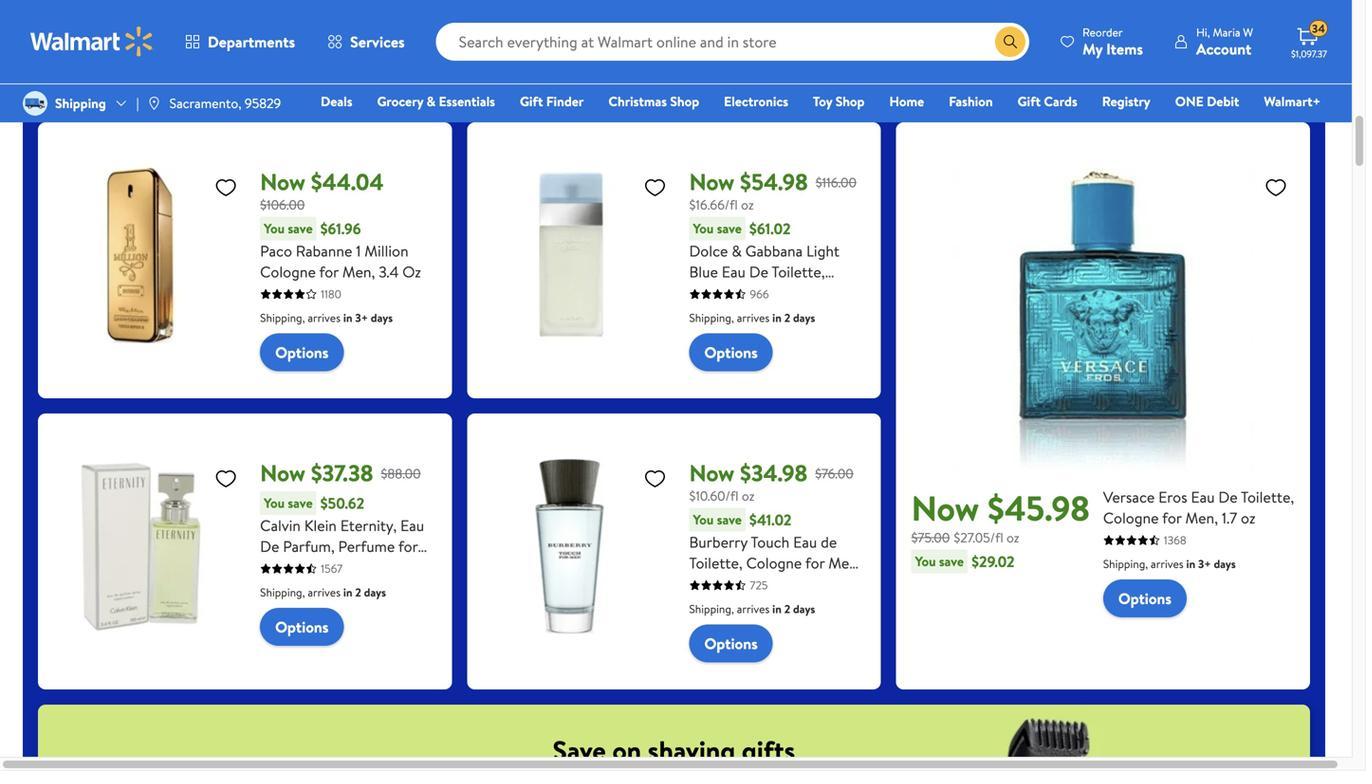 Task type: describe. For each thing, give the bounding box(es) containing it.
95829
[[245, 94, 281, 112]]

one debit
[[1175, 92, 1239, 111]]

christmas shop link
[[600, 91, 708, 111]]

search icon image
[[1003, 34, 1018, 49]]

on
[[612, 732, 641, 769]]

shipping, down "versace"
[[1103, 556, 1148, 572]]

gift cards
[[1018, 92, 1077, 111]]

1368
[[1164, 532, 1186, 548]]

shipping, for now $44.04
[[260, 310, 305, 326]]

$29.02
[[972, 551, 1015, 572]]

deals
[[321, 92, 352, 111]]

for inside now $44.04 $106.00 you save $61.96 paco rabanne 1 million cologne for men, 3.4 oz
[[319, 261, 339, 282]]

$106.00
[[260, 196, 305, 214]]

perfect
[[497, 12, 552, 36]]

options for now $54.98
[[704, 342, 758, 363]]

$16.66/fl
[[689, 196, 738, 214]]

hi, maria w account
[[1196, 24, 1253, 59]]

shipping, arrives in 2 days for save
[[260, 584, 386, 601]]

eau inside versace eros eau de toilette, cologne for men, 1.7 oz
[[1191, 487, 1215, 508]]

966
[[750, 286, 769, 302]]

account
[[1196, 38, 1252, 59]]

gift for gift finder
[[520, 92, 543, 111]]

klein
[[304, 515, 337, 536]]

2 for $34.98
[[784, 601, 790, 617]]

versace eros eau de toilette, cologne for men, 1.7 oz
[[1103, 487, 1294, 528]]

now $37.38 $88.00
[[260, 457, 421, 489]]

sacramento, 95829
[[169, 94, 281, 112]]

de inside versace eros eau de toilette, cologne for men, 1.7 oz
[[1218, 487, 1238, 508]]

holiday
[[594, 12, 646, 36]]

maria
[[1213, 24, 1240, 40]]

oz inside the you save $50.62 calvin klein eternity, eau de parfum, perfume for women, 3.4 oz
[[341, 557, 356, 578]]

34
[[1312, 21, 1325, 37]]

walmart+ link
[[1255, 91, 1329, 111]]

$50.62
[[320, 493, 364, 514]]

save for $34.98
[[717, 510, 742, 529]]

reorder
[[1083, 24, 1123, 40]]

deals link
[[312, 91, 361, 111]]

shipping, for now $54.98
[[689, 310, 734, 326]]

services
[[350, 31, 405, 52]]

2 horizontal spatial &
[[793, 12, 805, 36]]

toy
[[813, 92, 832, 111]]

hair
[[721, 12, 749, 36]]

electronics
[[724, 92, 788, 111]]

in for now $44.04
[[343, 310, 352, 326]]

reorder my items
[[1083, 24, 1143, 59]]

men, inside now $34.98 $76.00 $10.60/fl oz you save $41.02 burberry touch eau de toilette, cologne for men, 3.3 oz
[[828, 553, 861, 574]]

$27.05/fl
[[954, 528, 1003, 547]]

& inside now $54.98 $116.00 $16.66/fl oz you save $61.02 dolce & gabbana light blue eau de toilette, perfume for women, 3.3 oz
[[732, 241, 742, 261]]

$44.04
[[311, 166, 384, 198]]

w
[[1243, 24, 1253, 40]]

now for $37.38
[[260, 457, 305, 489]]

save for $45.98
[[939, 552, 964, 571]]

dolce
[[689, 241, 728, 261]]

de inside the you save $50.62 calvin klein eternity, eau de parfum, perfume for women, 3.4 oz
[[260, 536, 279, 557]]

arrives down 1368
[[1151, 556, 1184, 572]]

days for now $54.98
[[793, 310, 815, 326]]

shop for christmas
[[670, 92, 699, 111]]

men, inside versace eros eau de toilette, cologne for men, 1.7 oz
[[1185, 508, 1218, 528]]

oz left 725
[[712, 574, 726, 594]]

cologne inside now $34.98 $76.00 $10.60/fl oz you save $41.02 burberry touch eau de toilette, cologne for men, 3.3 oz
[[746, 553, 802, 574]]

parfum,
[[283, 536, 335, 557]]

blue
[[689, 261, 718, 282]]

you for $45.98
[[915, 552, 936, 571]]

perfect your holiday look with hair tools & more.
[[497, 12, 851, 36]]

cards
[[1044, 92, 1077, 111]]

arrives for now $44.04
[[308, 310, 341, 326]]

Search search field
[[436, 23, 1029, 61]]

add to favorites list, burberry touch eau de toilette, cologne for men, 3.3 oz image
[[644, 467, 666, 491]]

oz up $41.02
[[742, 487, 755, 505]]

days down 1.7 in the bottom right of the page
[[1214, 556, 1236, 572]]

shipping, for now $37.38
[[260, 584, 305, 601]]

$61.02
[[749, 218, 791, 239]]

shop deals
[[639, 59, 709, 80]]

|
[[136, 94, 139, 112]]

fashion link
[[940, 91, 1001, 111]]

now for $34.98
[[689, 457, 735, 489]]

burberry
[[689, 532, 748, 553]]

$54.98
[[740, 166, 808, 198]]

oz
[[402, 261, 421, 282]]

you inside now $44.04 $106.00 you save $61.96 paco rabanne 1 million cologne for men, 3.4 oz
[[264, 219, 285, 238]]

services button
[[311, 19, 421, 65]]

$41.02
[[749, 510, 792, 530]]

options link for now $34.98
[[689, 625, 773, 663]]

options for now $34.98
[[704, 633, 758, 654]]

options for now $44.04
[[275, 342, 329, 363]]

options link for now $44.04
[[260, 334, 344, 371]]

1.7
[[1222, 508, 1237, 528]]

light
[[806, 241, 840, 261]]

1567
[[321, 561, 343, 577]]

men, inside now $44.04 $106.00 you save $61.96 paco rabanne 1 million cologne for men, 3.4 oz
[[342, 261, 375, 282]]

now for $45.98
[[911, 484, 979, 532]]

gabbana
[[745, 241, 803, 261]]

add to favorites list, calvin klein eternity, eau de parfum, perfume for women, 3.4 oz image
[[215, 467, 237, 491]]

electronics link
[[715, 91, 797, 111]]

eau inside now $54.98 $116.00 $16.66/fl oz you save $61.02 dolce & gabbana light blue eau de toilette, perfume for women, 3.3 oz
[[722, 261, 746, 282]]

1180
[[321, 286, 341, 302]]

shipping, arrives in 2 days for $34.98
[[689, 601, 815, 617]]

fashion
[[949, 92, 993, 111]]

touch
[[751, 532, 790, 553]]

one debit link
[[1167, 91, 1248, 111]]

shipping
[[55, 94, 106, 112]]

oz up $61.02
[[741, 196, 754, 214]]

for inside the you save $50.62 calvin klein eternity, eau de parfum, perfume for women, 3.4 oz
[[398, 536, 418, 557]]

shaving
[[648, 732, 735, 769]]

2 for save
[[355, 584, 361, 601]]

0 vertical spatial 3+
[[355, 310, 368, 326]]

days for now $37.38
[[364, 584, 386, 601]]

toy shop
[[813, 92, 865, 111]]

add to favorites list, dolce & gabbana light blue eau de toilette, perfume for women, 3.3 oz image
[[644, 176, 666, 199]]

$45.98
[[988, 484, 1090, 532]]

in for now $54.98
[[772, 310, 782, 326]]

sacramento,
[[169, 94, 241, 112]]

shop for toy
[[836, 92, 865, 111]]

options link for now $37.38
[[260, 608, 344, 646]]

save inside now $44.04 $106.00 you save $61.96 paco rabanne 1 million cologne for men, 3.4 oz
[[288, 219, 313, 238]]

1
[[356, 241, 361, 261]]

items
[[1106, 38, 1143, 59]]

$61.96
[[320, 218, 361, 239]]

you save $50.62 calvin klein eternity, eau de parfum, perfume for women, 3.4 oz
[[260, 493, 424, 578]]



Task type: locate. For each thing, give the bounding box(es) containing it.
0 horizontal spatial 3.3
[[689, 574, 708, 594]]

0 horizontal spatial 3.4
[[318, 557, 338, 578]]

2 down the you save $50.62 calvin klein eternity, eau de parfum, perfume for women, 3.4 oz
[[355, 584, 361, 601]]

& right tools
[[793, 12, 805, 36]]

1 vertical spatial perfume
[[338, 536, 395, 557]]

christmas
[[608, 92, 667, 111]]

you up paco at the top left
[[264, 219, 285, 238]]

options link down 725
[[689, 625, 773, 663]]

paco
[[260, 241, 292, 261]]

now for $44.04
[[260, 166, 305, 198]]

$76.00
[[815, 464, 854, 483]]

save down $75.00
[[939, 552, 964, 571]]

women, inside the you save $50.62 calvin klein eternity, eau de parfum, perfume for women, 3.4 oz
[[260, 557, 314, 578]]

versace
[[1103, 487, 1155, 508]]

oz up $29.02
[[1007, 528, 1019, 547]]

cologne down the $106.00
[[260, 261, 316, 282]]

0 vertical spatial shipping, arrives in 3+ days
[[260, 310, 393, 326]]

2 horizontal spatial men,
[[1185, 508, 1218, 528]]

options down 725
[[704, 633, 758, 654]]

2 down gabbana
[[784, 310, 790, 326]]

oz down blue
[[689, 303, 704, 324]]

save inside 'now $45.98 $75.00 $27.05/fl oz you save $29.02'
[[939, 552, 964, 571]]

shipping, arrives in 2 days down 1567
[[260, 584, 386, 601]]

3.4 inside now $44.04 $106.00 you save $61.96 paco rabanne 1 million cologne for men, 3.4 oz
[[379, 261, 399, 282]]

shipping, arrives in 3+ days down 1368
[[1103, 556, 1236, 572]]

home
[[889, 92, 924, 111]]

arrives for now $54.98
[[737, 310, 770, 326]]

deals
[[676, 59, 709, 80]]

perfume
[[689, 282, 746, 303], [338, 536, 395, 557]]

now right 'add to favorites list, burberry touch eau de toilette, cologne for men, 3.3 oz' image
[[689, 457, 735, 489]]

2
[[784, 310, 790, 326], [355, 584, 361, 601], [784, 601, 790, 617]]

3.4 inside the you save $50.62 calvin klein eternity, eau de parfum, perfume for women, 3.4 oz
[[318, 557, 338, 578]]

oz right 1.7 in the bottom right of the page
[[1241, 508, 1256, 528]]

shop deals button
[[624, 54, 724, 85]]

save inside the you save $50.62 calvin klein eternity, eau de parfum, perfume for women, 3.4 oz
[[288, 494, 313, 512]]

0 vertical spatial perfume
[[689, 282, 746, 303]]

toilette, inside now $54.98 $116.00 $16.66/fl oz you save $61.02 dolce & gabbana light blue eau de toilette, perfume for women, 3.3 oz
[[772, 261, 825, 282]]

3.4 left the oz
[[379, 261, 399, 282]]

in down touch
[[772, 601, 782, 617]]

shipping, down paco at the top left
[[260, 310, 305, 326]]

2 horizontal spatial de
[[1218, 487, 1238, 508]]

save up burberry
[[717, 510, 742, 529]]

now $44.04 $106.00 you save $61.96 paco rabanne 1 million cologne for men, 3.4 oz
[[260, 166, 421, 282]]

options down 1368
[[1118, 588, 1172, 609]]

toy shop link
[[805, 91, 873, 111]]

calvin
[[260, 515, 301, 536]]

save down $16.66/fl
[[717, 219, 742, 238]]

shipping, arrives in 2 days down 725
[[689, 601, 815, 617]]

toilette, inside now $34.98 $76.00 $10.60/fl oz you save $41.02 burberry touch eau de toilette, cologne for men, 3.3 oz
[[689, 553, 743, 574]]

oz inside versace eros eau de toilette, cologne for men, 1.7 oz
[[1241, 508, 1256, 528]]

men, down $61.96
[[342, 261, 375, 282]]

eau left de
[[793, 532, 817, 553]]

you up calvin
[[264, 494, 285, 512]]

arrives for now $37.38
[[308, 584, 341, 601]]

Walmart Site-Wide search field
[[436, 23, 1029, 61]]

days down now $34.98 $76.00 $10.60/fl oz you save $41.02 burberry touch eau de toilette, cologne for men, 3.3 oz
[[793, 601, 815, 617]]

shipping, arrives in 3+ days down '1180'
[[260, 310, 393, 326]]

 image
[[147, 96, 162, 111]]

shipping, down burberry
[[689, 601, 734, 617]]

men, right touch
[[828, 553, 861, 574]]

days for now $44.04
[[371, 310, 393, 326]]

debit
[[1207, 92, 1239, 111]]

add to favorites list, paco rabanne 1 million cologne for men, 3.4 oz image
[[215, 176, 237, 199]]

options link down 1567
[[260, 608, 344, 646]]

million
[[365, 241, 408, 261]]

in down the you save $50.62 calvin klein eternity, eau de parfum, perfume for women, 3.4 oz
[[343, 584, 352, 601]]

arrives down the 966
[[737, 310, 770, 326]]

de inside now $54.98 $116.00 $16.66/fl oz you save $61.02 dolce & gabbana light blue eau de toilette, perfume for women, 3.3 oz
[[749, 261, 768, 282]]

0 horizontal spatial shipping, arrives in 3+ days
[[260, 310, 393, 326]]

for down gabbana
[[749, 282, 769, 303]]

2 vertical spatial men,
[[828, 553, 861, 574]]

options for now $37.38
[[275, 617, 329, 638]]

add to favorites list, versace eros eau de toilette, cologne for men, 1.7 oz image
[[1265, 176, 1287, 199]]

2 vertical spatial toilette,
[[689, 553, 743, 574]]

walmart+
[[1264, 92, 1321, 111]]

arrives down 1567
[[308, 584, 341, 601]]

gift cards link
[[1009, 91, 1086, 111]]

days down light
[[793, 310, 815, 326]]

walmart image
[[30, 27, 154, 57]]

options down '1180'
[[275, 342, 329, 363]]

arrives down '1180'
[[308, 310, 341, 326]]

0 vertical spatial toilette,
[[772, 261, 825, 282]]

1 vertical spatial cologne
[[1103, 508, 1159, 528]]

0 horizontal spatial de
[[260, 536, 279, 557]]

women, inside now $54.98 $116.00 $16.66/fl oz you save $61.02 dolce & gabbana light blue eau de toilette, perfume for women, 3.3 oz
[[772, 282, 826, 303]]

1 horizontal spatial 3+
[[1198, 556, 1211, 572]]

options link for now $54.98
[[689, 334, 773, 371]]

now inside now $34.98 $76.00 $10.60/fl oz you save $41.02 burberry touch eau de toilette, cologne for men, 3.3 oz
[[689, 457, 735, 489]]

0 vertical spatial cologne
[[260, 261, 316, 282]]

2 down touch
[[784, 601, 790, 617]]

arrives
[[308, 310, 341, 326], [737, 310, 770, 326], [1151, 556, 1184, 572], [308, 584, 341, 601], [737, 601, 770, 617]]

for up 1368
[[1162, 508, 1182, 528]]

shipping, down blue
[[689, 310, 734, 326]]

arrives down 725
[[737, 601, 770, 617]]

0 vertical spatial 3.3
[[830, 282, 849, 303]]

1 vertical spatial de
[[1218, 487, 1238, 508]]

one
[[1175, 92, 1204, 111]]

cologne inside versace eros eau de toilette, cologne for men, 1.7 oz
[[1103, 508, 1159, 528]]

1 horizontal spatial 3.3
[[830, 282, 849, 303]]

days down million
[[371, 310, 393, 326]]

0 vertical spatial &
[[793, 12, 805, 36]]

2 horizontal spatial cologne
[[1103, 508, 1159, 528]]

shipping, down parfum,
[[260, 584, 305, 601]]

725
[[750, 577, 768, 593]]

eau inside now $34.98 $76.00 $10.60/fl oz you save $41.02 burberry touch eau de toilette, cologne for men, 3.3 oz
[[793, 532, 817, 553]]

options link down the 966
[[689, 334, 773, 371]]

toilette, left touch
[[689, 553, 743, 574]]

1 horizontal spatial men,
[[828, 553, 861, 574]]

cologne right $45.98
[[1103, 508, 1159, 528]]

eau inside the you save $50.62 calvin klein eternity, eau de parfum, perfume for women, 3.4 oz
[[400, 515, 424, 536]]

eau right blue
[[722, 261, 746, 282]]

1 gift from the left
[[520, 92, 543, 111]]

cologne inside now $44.04 $106.00 you save $61.96 paco rabanne 1 million cologne for men, 3.4 oz
[[260, 261, 316, 282]]

finder
[[546, 92, 584, 111]]

in down rabanne
[[343, 310, 352, 326]]

1 horizontal spatial shipping, arrives in 3+ days
[[1103, 556, 1236, 572]]

in for now $34.98
[[772, 601, 782, 617]]

eternity,
[[340, 515, 397, 536]]

1 vertical spatial 3.3
[[689, 574, 708, 594]]

eau right eros
[[1191, 487, 1215, 508]]

now up $29.02
[[911, 484, 979, 532]]

rabanne
[[296, 241, 352, 261]]

registry link
[[1094, 91, 1159, 111]]

options down the 966
[[704, 342, 758, 363]]

days for now $34.98
[[793, 601, 815, 617]]

grocery
[[377, 92, 423, 111]]

de left parfum,
[[260, 536, 279, 557]]

you down $10.60/fl
[[693, 510, 714, 529]]

1 vertical spatial 3+
[[1198, 556, 1211, 572]]

you up dolce
[[693, 219, 714, 238]]

3.3 down burberry
[[689, 574, 708, 594]]

gift for gift cards
[[1018, 92, 1041, 111]]

3+ down versace eros eau de toilette, cologne for men, 1.7 oz
[[1198, 556, 1211, 572]]

3.3 inside now $34.98 $76.00 $10.60/fl oz you save $41.02 burberry touch eau de toilette, cologne for men, 3.3 oz
[[689, 574, 708, 594]]

gift left finder
[[520, 92, 543, 111]]

0 vertical spatial de
[[749, 261, 768, 282]]

perfume up 1567
[[338, 536, 395, 557]]

registry
[[1102, 92, 1150, 111]]

0 horizontal spatial &
[[427, 92, 436, 111]]

gift left cards
[[1018, 92, 1041, 111]]

eau right "eternity,"
[[400, 515, 424, 536]]

you for $54.98
[[693, 219, 714, 238]]

0 horizontal spatial 3+
[[355, 310, 368, 326]]

cologne
[[260, 261, 316, 282], [1103, 508, 1159, 528], [746, 553, 802, 574]]

save up calvin
[[288, 494, 313, 512]]

eau
[[722, 261, 746, 282], [1191, 487, 1215, 508], [400, 515, 424, 536], [793, 532, 817, 553]]

$116.00
[[816, 173, 857, 191]]

cologne up 725
[[746, 553, 802, 574]]

1 horizontal spatial gift
[[1018, 92, 1041, 111]]

men, left 1.7 in the bottom right of the page
[[1185, 508, 1218, 528]]

for inside now $34.98 $76.00 $10.60/fl oz you save $41.02 burberry touch eau de toilette, cologne for men, 3.3 oz
[[805, 553, 825, 574]]

tools
[[752, 12, 789, 36]]

$75.00
[[911, 528, 950, 547]]

shop inside button
[[639, 59, 672, 80]]

gift finder link
[[511, 91, 592, 111]]

save inside now $34.98 $76.00 $10.60/fl oz you save $41.02 burberry touch eau de toilette, cologne for men, 3.3 oz
[[717, 510, 742, 529]]

1 vertical spatial 3.4
[[318, 557, 338, 578]]

shop down deals
[[670, 92, 699, 111]]

options link down '1180'
[[260, 334, 344, 371]]

you down $75.00
[[915, 552, 936, 571]]

now up calvin
[[260, 457, 305, 489]]

perfume left the 966
[[689, 282, 746, 303]]

now for $54.98
[[689, 166, 735, 198]]

gifts
[[742, 732, 795, 769]]

0 horizontal spatial men,
[[342, 261, 375, 282]]

you inside now $34.98 $76.00 $10.60/fl oz you save $41.02 burberry touch eau de toilette, cologne for men, 3.3 oz
[[693, 510, 714, 529]]

in
[[343, 310, 352, 326], [772, 310, 782, 326], [1186, 556, 1195, 572], [343, 584, 352, 601], [772, 601, 782, 617]]

&
[[793, 12, 805, 36], [427, 92, 436, 111], [732, 241, 742, 261]]

1 horizontal spatial women,
[[772, 282, 826, 303]]

3+ down 1
[[355, 310, 368, 326]]

days down the you save $50.62 calvin klein eternity, eau de parfum, perfume for women, 3.4 oz
[[364, 584, 386, 601]]

in for now $37.38
[[343, 584, 352, 601]]

look
[[650, 12, 681, 36]]

you inside now $54.98 $116.00 $16.66/fl oz you save $61.02 dolce & gabbana light blue eau de toilette, perfume for women, 3.3 oz
[[693, 219, 714, 238]]

perfume inside the you save $50.62 calvin klein eternity, eau de parfum, perfume for women, 3.4 oz
[[338, 536, 395, 557]]

de up the 966
[[749, 261, 768, 282]]

save inside now $54.98 $116.00 $16.66/fl oz you save $61.02 dolce & gabbana light blue eau de toilette, perfume for women, 3.3 oz
[[717, 219, 742, 238]]

toilette, right 1.7 in the bottom right of the page
[[1241, 487, 1294, 508]]

eros
[[1158, 487, 1187, 508]]

2 vertical spatial de
[[260, 536, 279, 557]]

$1,097.37
[[1291, 47, 1327, 60]]

for right "eternity,"
[[398, 536, 418, 557]]

3.4 down klein
[[318, 557, 338, 578]]

my
[[1083, 38, 1103, 59]]

now inside now $44.04 $106.00 you save $61.96 paco rabanne 1 million cologne for men, 3.4 oz
[[260, 166, 305, 198]]

in down gabbana
[[772, 310, 782, 326]]

now $34.98 $76.00 $10.60/fl oz you save $41.02 burberry touch eau de toilette, cologne for men, 3.3 oz
[[689, 457, 861, 594]]

1 horizontal spatial de
[[749, 261, 768, 282]]

3+
[[355, 310, 368, 326], [1198, 556, 1211, 572]]

0 vertical spatial women,
[[772, 282, 826, 303]]

2 vertical spatial cologne
[[746, 553, 802, 574]]

now inside now $54.98 $116.00 $16.66/fl oz you save $61.02 dolce & gabbana light blue eau de toilette, perfume for women, 3.3 oz
[[689, 166, 735, 198]]

christmas shop
[[608, 92, 699, 111]]

1 vertical spatial shipping, arrives in 3+ days
[[1103, 556, 1236, 572]]

you for $34.98
[[693, 510, 714, 529]]

grocery & essentials
[[377, 92, 495, 111]]

shipping, for now $34.98
[[689, 601, 734, 617]]

1 horizontal spatial toilette,
[[772, 261, 825, 282]]

shipping, arrives in 2 days down the 966
[[689, 310, 815, 326]]

1 horizontal spatial cologne
[[746, 553, 802, 574]]

shop right toy
[[836, 92, 865, 111]]

1 vertical spatial &
[[427, 92, 436, 111]]

3.3
[[830, 282, 849, 303], [689, 574, 708, 594]]

1 horizontal spatial &
[[732, 241, 742, 261]]

men,
[[342, 261, 375, 282], [1185, 508, 1218, 528], [828, 553, 861, 574]]

for inside versace eros eau de toilette, cologne for men, 1.7 oz
[[1162, 508, 1182, 528]]

2 vertical spatial &
[[732, 241, 742, 261]]

shop
[[639, 59, 672, 80], [670, 92, 699, 111], [836, 92, 865, 111]]

oz inside 'now $45.98 $75.00 $27.05/fl oz you save $29.02'
[[1007, 528, 1019, 547]]

de right eros
[[1218, 487, 1238, 508]]

1 vertical spatial women,
[[260, 557, 314, 578]]

save
[[553, 732, 606, 769]]

now inside 'now $45.98 $75.00 $27.05/fl oz you save $29.02'
[[911, 484, 979, 532]]

gift
[[520, 92, 543, 111], [1018, 92, 1041, 111]]

2 gift from the left
[[1018, 92, 1041, 111]]

shipping, arrives in 3+ days
[[260, 310, 393, 326], [1103, 556, 1236, 572]]

& right dolce
[[732, 241, 742, 261]]

$10.60/fl
[[689, 487, 739, 505]]

0 vertical spatial men,
[[342, 261, 375, 282]]

1 vertical spatial men,
[[1185, 508, 1218, 528]]

1 horizontal spatial perfume
[[689, 282, 746, 303]]

women, right the 966
[[772, 282, 826, 303]]

essentials
[[439, 92, 495, 111]]

in down 1368
[[1186, 556, 1195, 572]]

options down 1567
[[275, 617, 329, 638]]

de
[[821, 532, 837, 553]]

you inside 'now $45.98 $75.00 $27.05/fl oz you save $29.02'
[[915, 552, 936, 571]]

1 vertical spatial toilette,
[[1241, 487, 1294, 508]]

days
[[371, 310, 393, 326], [793, 310, 815, 326], [1214, 556, 1236, 572], [364, 584, 386, 601], [793, 601, 815, 617]]

3.3 down light
[[830, 282, 849, 303]]

grocery & essentials link
[[369, 91, 504, 111]]

for inside now $54.98 $116.00 $16.66/fl oz you save $61.02 dolce & gabbana light blue eau de toilette, perfume for women, 3.3 oz
[[749, 282, 769, 303]]

perfume inside now $54.98 $116.00 $16.66/fl oz you save $61.02 dolce & gabbana light blue eau de toilette, perfume for women, 3.3 oz
[[689, 282, 746, 303]]

gift finder
[[520, 92, 584, 111]]

options link down 1368
[[1103, 580, 1187, 618]]

 image
[[23, 91, 47, 116]]

0 vertical spatial 3.4
[[379, 261, 399, 282]]

for
[[319, 261, 339, 282], [749, 282, 769, 303], [1162, 508, 1182, 528], [398, 536, 418, 557], [805, 553, 825, 574]]

toilette, down $61.02
[[772, 261, 825, 282]]

toilette,
[[772, 261, 825, 282], [1241, 487, 1294, 508], [689, 553, 743, 574]]

shipping, arrives in 2 days for $54.98
[[689, 310, 815, 326]]

0 horizontal spatial gift
[[520, 92, 543, 111]]

$37.38
[[311, 457, 373, 489]]

now right add to favorites list, dolce & gabbana light blue eau de toilette, perfume for women, 3.3 oz icon
[[689, 166, 735, 198]]

shop up christmas shop link
[[639, 59, 672, 80]]

you inside the you save $50.62 calvin klein eternity, eau de parfum, perfume for women, 3.4 oz
[[264, 494, 285, 512]]

2 horizontal spatial toilette,
[[1241, 487, 1294, 508]]

oz right parfum,
[[341, 557, 356, 578]]

save down the $106.00
[[288, 219, 313, 238]]

save for $54.98
[[717, 219, 742, 238]]

0 horizontal spatial women,
[[260, 557, 314, 578]]

0 horizontal spatial cologne
[[260, 261, 316, 282]]

2 for $54.98
[[784, 310, 790, 326]]

home link
[[881, 91, 933, 111]]

arrives for now $34.98
[[737, 601, 770, 617]]

toilette, inside versace eros eau de toilette, cologne for men, 1.7 oz
[[1241, 487, 1294, 508]]

women, down calvin
[[260, 557, 314, 578]]

$88.00
[[381, 464, 421, 483]]

for up '1180'
[[319, 261, 339, 282]]

1 horizontal spatial 3.4
[[379, 261, 399, 282]]

save on shaving gifts
[[553, 732, 795, 769]]

0 horizontal spatial perfume
[[338, 536, 395, 557]]

hi,
[[1196, 24, 1210, 40]]

now right add to favorites list, paco rabanne 1 million cologne for men, 3.4 oz image
[[260, 166, 305, 198]]

3.3 inside now $54.98 $116.00 $16.66/fl oz you save $61.02 dolce & gabbana light blue eau de toilette, perfume for women, 3.3 oz
[[830, 282, 849, 303]]

& right grocery
[[427, 92, 436, 111]]

0 horizontal spatial toilette,
[[689, 553, 743, 574]]

for right touch
[[805, 553, 825, 574]]



Task type: vqa. For each thing, say whether or not it's contained in the screenshot.
Austin Supercenter
no



